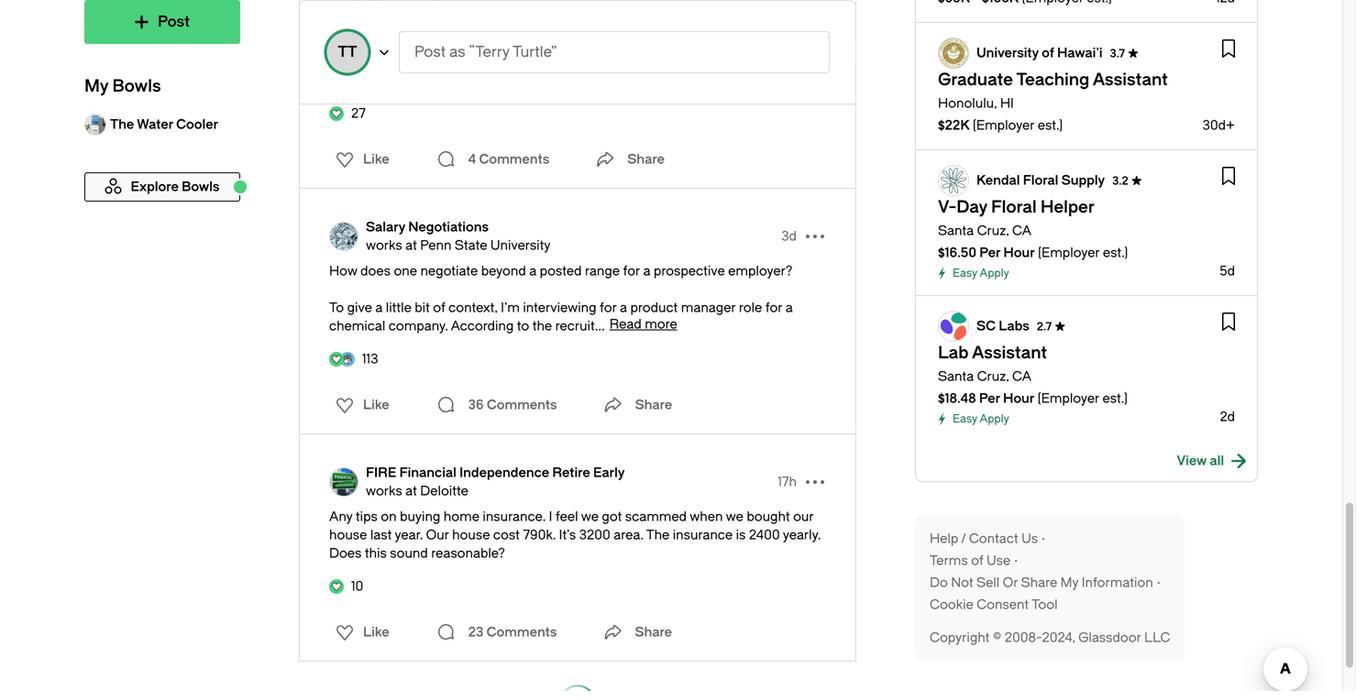 Task type: vqa. For each thing, say whether or not it's contained in the screenshot.
the Independence
yes



Task type: locate. For each thing, give the bounding box(es) containing it.
chemical
[[329, 319, 385, 334]]

0 vertical spatial ★
[[1128, 47, 1139, 60]]

1 vertical spatial ca
[[1012, 369, 1032, 384]]

1 at from the top
[[405, 238, 417, 253]]

ca
[[1012, 223, 1032, 238], [1012, 369, 1032, 384]]

1 3d link from the top
[[782, 0, 797, 18]]

us
[[1022, 531, 1038, 547]]

0 vertical spatial 3d link
[[782, 0, 797, 18]]

0 vertical spatial like
[[363, 152, 389, 167]]

easy apply down $16.50 on the top right of the page
[[953, 267, 1009, 280]]

view
[[1177, 453, 1207, 469]]

not
[[951, 575, 974, 591]]

got
[[602, 509, 622, 525]]

my left information
[[1061, 575, 1079, 591]]

27
[[351, 106, 366, 121]]

of inside how does one negotiate beyond a posted range for a prospective employer? to give a little bit of context, i'm interviewing for a product manager role for a chemical company. according to the recruit
[[433, 300, 445, 315]]

read more button for minimum
[[578, 71, 646, 86]]

1 vertical spatial easy apply
[[953, 413, 1009, 426]]

2 i've from the top
[[329, 73, 350, 88]]

0 horizontal spatial we
[[581, 509, 599, 525]]

/
[[961, 531, 966, 547]]

house up reasonable?
[[452, 528, 490, 543]]

cruz,
[[977, 223, 1009, 238], [977, 369, 1009, 384]]

more actions image
[[801, 222, 830, 251]]

turtle"
[[513, 44, 557, 61]]

hour inside lab assistant santa cruz, ca $18.48 per hour (employer est.)
[[1003, 391, 1035, 406]]

like for 27
[[363, 152, 389, 167]]

1 we from the left
[[581, 509, 599, 525]]

kendal floral supply 3.2 ★
[[977, 173, 1143, 188]]

0 vertical spatial share button
[[591, 141, 665, 178]]

image for post author image
[[329, 0, 359, 24], [329, 222, 359, 251], [329, 468, 359, 497]]

0 vertical spatial image for post author image
[[329, 0, 359, 24]]

works down salary
[[366, 238, 402, 253]]

0 vertical spatial per
[[980, 245, 1001, 260]]

0 vertical spatial to
[[772, 55, 784, 70]]

v-day floral helper link
[[938, 198, 1095, 217]]

at down financial
[[405, 484, 417, 499]]

cruz, down day
[[977, 223, 1009, 238]]

university up the beyond
[[491, 238, 551, 253]]

1 horizontal spatial the
[[646, 528, 670, 543]]

copyright © 2008-2024, glassdoor llc
[[930, 630, 1171, 646]]

to left the the
[[517, 319, 529, 334]]

0 vertical spatial ...
[[563, 73, 573, 88]]

how does one negotiate beyond a posted range for a prospective employer? to give a little bit of context, i'm interviewing for a product manager role for a chemical company. according to the recruit
[[329, 264, 793, 334]]

3d link
[[782, 0, 797, 18], [782, 227, 797, 246]]

0 horizontal spatial i
[[549, 509, 552, 525]]

university of hawai'i logo image
[[939, 39, 968, 68]]

1 vertical spatial read
[[610, 317, 642, 332]]

23 comments button
[[432, 614, 562, 651]]

santa up $18.48 in the right of the page
[[938, 369, 974, 384]]

1 image for post author image from the top
[[329, 0, 359, 24]]

5d
[[1220, 264, 1235, 279]]

fire
[[366, 465, 396, 481]]

hour down v-day floral helper link
[[1004, 245, 1035, 260]]

0 horizontal spatial the
[[110, 117, 134, 132]]

rections list menu for 113
[[325, 391, 395, 420]]

0 vertical spatial 3d
[[782, 1, 797, 17]]

2 at from the top
[[405, 484, 417, 499]]

works inside fire financial independence retire early works at deloitte
[[366, 484, 402, 499]]

more actions image
[[801, 468, 830, 497]]

★ right 2.7
[[1055, 320, 1066, 333]]

cruz, down lab assistant link
[[977, 369, 1009, 384]]

1 vertical spatial i've
[[329, 73, 350, 88]]

0 vertical spatial at
[[405, 238, 417, 253]]

... right also
[[563, 73, 573, 88]]

last
[[370, 528, 392, 543]]

...
[[563, 73, 573, 88], [595, 319, 605, 334]]

contact
[[969, 531, 1018, 547]]

... for from
[[563, 73, 573, 88]]

2 cruz, from the top
[[977, 369, 1009, 384]]

0 horizontal spatial to
[[517, 319, 529, 334]]

gaps
[[692, 36, 722, 51]]

university up graduate
[[977, 45, 1039, 60]]

share button
[[591, 141, 665, 178], [598, 387, 672, 424]]

to
[[329, 300, 344, 315]]

read for a
[[578, 71, 610, 86]]

0 vertical spatial est.)
[[1038, 118, 1063, 133]]

read
[[578, 71, 610, 86], [610, 317, 642, 332]]

image for post author image up how
[[329, 222, 359, 251]]

ca inside the v-day floral helper santa cruz, ca $16.50 per hour (employer est.)
[[1012, 223, 1032, 238]]

have left no
[[641, 36, 670, 51]]

2 vertical spatial like
[[363, 625, 389, 640]]

rections list menu down 113
[[325, 391, 395, 420]]

jobs list element
[[916, 0, 1257, 441]]

in down with
[[444, 73, 455, 88]]

1 horizontal spatial have
[[641, 36, 670, 51]]

per inside lab assistant santa cruz, ca $18.48 per hour (employer est.)
[[979, 391, 1000, 406]]

3 like from the top
[[363, 625, 389, 640]]

comments right the 23
[[487, 625, 557, 640]]

the left water
[[110, 117, 134, 132]]

(employer inside lab assistant santa cruz, ca $18.48 per hour (employer est.)
[[1038, 391, 1100, 406]]

easy for floral
[[953, 267, 977, 280]]

have down been
[[355, 55, 384, 70]]

i've
[[329, 36, 350, 51], [329, 73, 350, 88]]

2 vertical spatial image for post author image
[[329, 468, 359, 497]]

ca down lab assistant link
[[1012, 369, 1032, 384]]

1 vertical spatial university
[[491, 238, 551, 253]]

0 vertical spatial i
[[634, 36, 638, 51]]

0 vertical spatial assistant
[[1093, 70, 1168, 89]]

1 horizontal spatial university
[[977, 45, 1039, 60]]

consent
[[977, 597, 1029, 613]]

1 vertical spatial floral
[[991, 198, 1037, 217]]

0 vertical spatial i've
[[329, 36, 350, 51]]

0 vertical spatial read more
[[578, 71, 646, 86]]

easy apply
[[953, 267, 1009, 280], [953, 413, 1009, 426]]

1 horizontal spatial ...
[[595, 319, 605, 334]]

2 vertical spatial est.)
[[1103, 391, 1128, 406]]

0 vertical spatial (employer
[[973, 118, 1035, 133]]

2 like from the top
[[363, 398, 389, 413]]

1 hour from the top
[[1004, 245, 1035, 260]]

works down fire on the left bottom of page
[[366, 484, 402, 499]]

my
[[84, 77, 108, 96], [1061, 575, 1079, 591]]

1 vertical spatial read more button
[[610, 317, 677, 332]]

apply down lab assistant santa cruz, ca $18.48 per hour (employer est.)
[[980, 413, 1009, 426]]

1 like from the top
[[363, 152, 389, 167]]

share inside dropdown button
[[635, 625, 672, 640]]

3d left more actions image
[[782, 229, 797, 244]]

1 vertical spatial comments
[[487, 398, 557, 413]]

1 horizontal spatial we
[[726, 509, 744, 525]]

0 vertical spatial santa
[[938, 223, 974, 238]]

my left bowls
[[84, 77, 108, 96]]

floral up v-day floral helper link
[[1023, 173, 1059, 188]]

i inside any tips on buying home insurance. i feel we got scammed when we bought our house last year. our house cost 790k. it's 3200 area. the insurance is 2400 yearly. does this sound reasonable?
[[549, 509, 552, 525]]

1 vertical spatial my
[[1061, 575, 1079, 591]]

1 i've from the top
[[329, 36, 350, 51]]

0 vertical spatial floral
[[1023, 173, 1059, 188]]

2 easy from the top
[[953, 413, 977, 426]]

★ right '3.7'
[[1128, 47, 1139, 60]]

bowls
[[112, 77, 161, 96]]

3200
[[579, 528, 611, 543]]

0 horizontal spatial assistant
[[972, 343, 1047, 363]]

0 vertical spatial easy
[[953, 267, 977, 280]]

more down minimum
[[613, 71, 646, 86]]

3d link up resume at right
[[782, 0, 797, 18]]

0 vertical spatial comments
[[479, 152, 550, 167]]

easy apply for santa
[[953, 413, 1009, 426]]

1 vertical spatial assistant
[[972, 343, 1047, 363]]

i've up and on the top of the page
[[329, 36, 350, 51]]

read more button down product
[[610, 317, 677, 332]]

0 horizontal spatial have
[[355, 55, 384, 70]]

easy for santa
[[953, 413, 977, 426]]

1 vertical spatial 3d
[[782, 229, 797, 244]]

assistant down '3.7'
[[1093, 70, 1168, 89]]

use
[[987, 553, 1011, 569]]

★ inside kendal floral supply 3.2 ★
[[1131, 174, 1143, 187]]

1 vertical spatial ★
[[1131, 174, 1143, 187]]

2 santa from the top
[[938, 369, 974, 384]]

1 vertical spatial per
[[979, 391, 1000, 406]]

successful
[[401, 36, 467, 51]]

salary negotiations works at penn state university
[[366, 220, 551, 253]]

2.7
[[1037, 320, 1052, 333]]

0 vertical spatial more
[[613, 71, 646, 86]]

image for post author image up any
[[329, 468, 359, 497]]

1 horizontal spatial house
[[452, 528, 490, 543]]

2 vertical spatial rections list menu
[[325, 618, 395, 647]]

it's
[[559, 528, 576, 543]]

1 horizontal spatial my
[[1061, 575, 1079, 591]]

0 vertical spatial rections list menu
[[325, 145, 395, 174]]

2 vertical spatial comments
[[487, 625, 557, 640]]

of up teaching
[[1042, 45, 1054, 60]]

house up does
[[329, 528, 367, 543]]

i inside the i've been in successful in sales for about 20 years. i have no gaps in my resume and have stayed with companies from a minimum of approximately 3 yrs to 9 yrs. i've worked mainly in telecom but also
[[634, 36, 638, 51]]

1 vertical spatial est.)
[[1103, 245, 1128, 260]]

sc labs 2.7 ★
[[977, 318, 1066, 334]]

0 vertical spatial read
[[578, 71, 610, 86]]

2400
[[749, 528, 780, 543]]

1 vertical spatial share button
[[598, 387, 672, 424]]

1 vertical spatial hour
[[1003, 391, 1035, 406]]

★ inside university of hawai'i 3.7 ★
[[1128, 47, 1139, 60]]

1 vertical spatial (employer
[[1038, 245, 1100, 260]]

to left '9'
[[772, 55, 784, 70]]

1 vertical spatial works
[[366, 484, 402, 499]]

university inside salary negotiations works at penn state university
[[491, 238, 551, 253]]

floral down kendal
[[991, 198, 1037, 217]]

(employer down helper
[[1038, 245, 1100, 260]]

3d for i've been in successful in sales for about 20 years. i have no gaps in my resume and have stayed with companies from a minimum of approximately 3 yrs to 9 yrs. i've worked mainly in telecom but also
[[782, 1, 797, 17]]

0 vertical spatial university
[[977, 45, 1039, 60]]

rections list menu for 27
[[325, 145, 395, 174]]

area.
[[614, 528, 644, 543]]

floral
[[1023, 173, 1059, 188], [991, 198, 1037, 217]]

like down 10
[[363, 625, 389, 640]]

yrs.
[[798, 55, 819, 70]]

like down 113
[[363, 398, 389, 413]]

3 rections list menu from the top
[[325, 618, 395, 647]]

t left been
[[338, 44, 348, 61]]

read more down product
[[610, 317, 677, 332]]

we up 3200
[[581, 509, 599, 525]]

sc labs logo image
[[939, 312, 968, 341]]

we
[[581, 509, 599, 525], [726, 509, 744, 525]]

0 vertical spatial ca
[[1012, 223, 1032, 238]]

1 vertical spatial i
[[549, 509, 552, 525]]

2 apply from the top
[[980, 413, 1009, 426]]

2 ca from the top
[[1012, 369, 1032, 384]]

santa up $16.50 on the top right of the page
[[938, 223, 974, 238]]

1 rections list menu from the top
[[325, 145, 395, 174]]

do
[[930, 575, 948, 591]]

more
[[613, 71, 646, 86], [645, 317, 677, 332]]

1 vertical spatial ...
[[595, 319, 605, 334]]

read down minimum
[[578, 71, 610, 86]]

1 vertical spatial image for post author image
[[329, 222, 359, 251]]

1 vertical spatial apply
[[980, 413, 1009, 426]]

like for 113
[[363, 398, 389, 413]]

1 vertical spatial read more
[[610, 317, 677, 332]]

0 horizontal spatial house
[[329, 528, 367, 543]]

1 vertical spatial santa
[[938, 369, 974, 384]]

0 vertical spatial my
[[84, 77, 108, 96]]

at
[[405, 238, 417, 253], [405, 484, 417, 499]]

per right $18.48 in the right of the page
[[979, 391, 1000, 406]]

1 cruz, from the top
[[977, 223, 1009, 238]]

1 vertical spatial more
[[645, 317, 677, 332]]

1 works from the top
[[366, 238, 402, 253]]

cruz, inside lab assistant santa cruz, ca $18.48 per hour (employer est.)
[[977, 369, 1009, 384]]

year.
[[395, 528, 423, 543]]

for inside the i've been in successful in sales for about 20 years. i have no gaps in my resume and have stayed with companies from a minimum of approximately 3 yrs to 9 yrs. i've worked mainly in telecom but also
[[519, 36, 536, 51]]

est.)
[[1038, 118, 1063, 133], [1103, 245, 1128, 260], [1103, 391, 1128, 406]]

rections list menu
[[325, 145, 395, 174], [325, 391, 395, 420], [325, 618, 395, 647]]

easy down $16.50 on the top right of the page
[[953, 267, 977, 280]]

1 vertical spatial easy
[[953, 413, 977, 426]]

0 horizontal spatial ...
[[563, 73, 573, 88]]

0 horizontal spatial university
[[491, 238, 551, 253]]

comments right 36
[[487, 398, 557, 413]]

i've down and on the top of the page
[[329, 73, 350, 88]]

but
[[512, 73, 532, 88]]

3.2
[[1112, 174, 1129, 187]]

home
[[444, 509, 480, 525]]

$22k
[[938, 118, 970, 133]]

like down 27
[[363, 152, 389, 167]]

rections list menu down 10
[[325, 618, 395, 647]]

image for post author image up been
[[329, 0, 359, 24]]

the water cooler link
[[84, 106, 240, 143]]

2 vertical spatial ★
[[1055, 320, 1066, 333]]

i left feel
[[549, 509, 552, 525]]

(employer
[[973, 118, 1035, 133], [1038, 245, 1100, 260], [1038, 391, 1100, 406]]

telecom
[[458, 73, 509, 88]]

read down product
[[610, 317, 642, 332]]

per right $16.50 on the top right of the page
[[980, 245, 1001, 260]]

per
[[980, 245, 1001, 260], [979, 391, 1000, 406]]

0 vertical spatial works
[[366, 238, 402, 253]]

easy apply for floral
[[953, 267, 1009, 280]]

sound
[[390, 546, 428, 561]]

est.) inside the v-day floral helper santa cruz, ca $16.50 per hour (employer est.)
[[1103, 245, 1128, 260]]

1 apply from the top
[[980, 267, 1009, 280]]

(employer down 2.7
[[1038, 391, 1100, 406]]

assistant down labs
[[972, 343, 1047, 363]]

i right years.
[[634, 36, 638, 51]]

est.) inside graduate teaching assistant honolulu, hi $22k (employer est.)
[[1038, 118, 1063, 133]]

0 vertical spatial apply
[[980, 267, 1009, 280]]

3d up resume at right
[[782, 1, 797, 17]]

range
[[585, 264, 620, 279]]

the down the scammed
[[646, 528, 670, 543]]

1 vertical spatial cruz,
[[977, 369, 1009, 384]]

2 3d link from the top
[[782, 227, 797, 246]]

2 image for post author image from the top
[[329, 222, 359, 251]]

2 rections list menu from the top
[[325, 391, 395, 420]]

share button for 4 comments
[[591, 141, 665, 178]]

financial
[[399, 465, 457, 481]]

day
[[957, 198, 987, 217]]

we up is
[[726, 509, 744, 525]]

a down about
[[563, 55, 570, 70]]

2 house from the left
[[452, 528, 490, 543]]

1 vertical spatial at
[[405, 484, 417, 499]]

apply for santa
[[980, 413, 1009, 426]]

2 we from the left
[[726, 509, 744, 525]]

comments for 36 comments
[[487, 398, 557, 413]]

2 works from the top
[[366, 484, 402, 499]]

help / contact us terms of use do not sell or share my information cookie consent tool
[[930, 531, 1153, 613]]

share for 4 comments
[[627, 152, 665, 167]]

comments right 4
[[479, 152, 550, 167]]

2 easy apply from the top
[[953, 413, 1009, 426]]

house
[[329, 528, 367, 543], [452, 528, 490, 543]]

view all link
[[1177, 452, 1246, 470]]

when
[[690, 509, 723, 525]]

apply up sc
[[980, 267, 1009, 280]]

like
[[363, 152, 389, 167], [363, 398, 389, 413], [363, 625, 389, 640]]

share for 36 comments
[[635, 398, 672, 413]]

for down range
[[600, 300, 617, 315]]

ca down v-day floral helper link
[[1012, 223, 1032, 238]]

read more button
[[578, 71, 646, 86], [610, 317, 677, 332]]

1 vertical spatial 3d link
[[782, 227, 797, 246]]

1 santa from the top
[[938, 223, 974, 238]]

easy down $18.48 in the right of the page
[[953, 413, 977, 426]]

1 vertical spatial to
[[517, 319, 529, 334]]

for up from
[[519, 36, 536, 51]]

ca inside lab assistant santa cruz, ca $18.48 per hour (employer est.)
[[1012, 369, 1032, 384]]

university inside jobs list element
[[977, 45, 1039, 60]]

1 easy apply from the top
[[953, 267, 1009, 280]]

a up product
[[643, 264, 651, 279]]

at left penn
[[405, 238, 417, 253]]

t
[[338, 44, 348, 61], [348, 44, 357, 61]]

of left "use"
[[971, 553, 984, 569]]

floral inside the v-day floral helper santa cruz, ca $16.50 per hour (employer est.)
[[991, 198, 1037, 217]]

read more down minimum
[[578, 71, 646, 86]]

3d link left more actions image
[[782, 227, 797, 246]]

context,
[[449, 300, 498, 315]]

★ right 3.2
[[1131, 174, 1143, 187]]

2 vertical spatial (employer
[[1038, 391, 1100, 406]]

1 horizontal spatial i
[[634, 36, 638, 51]]

1 ca from the top
[[1012, 223, 1032, 238]]

rections list menu down 27
[[325, 145, 395, 174]]

v-
[[938, 198, 957, 217]]

0 vertical spatial hour
[[1004, 245, 1035, 260]]

more down product
[[645, 317, 677, 332]]

share button for 36 comments
[[598, 387, 672, 424]]

is
[[736, 528, 746, 543]]

comments
[[479, 152, 550, 167], [487, 398, 557, 413], [487, 625, 557, 640]]

2 3d from the top
[[782, 229, 797, 244]]

3.7
[[1110, 47, 1125, 60]]

hour down lab assistant link
[[1003, 391, 1035, 406]]

a
[[563, 55, 570, 70], [529, 264, 537, 279], [643, 264, 651, 279], [375, 300, 383, 315], [620, 300, 627, 315], [786, 300, 793, 315]]

1 vertical spatial like
[[363, 398, 389, 413]]

1 3d from the top
[[782, 1, 797, 17]]

easy apply down $18.48 in the right of the page
[[953, 413, 1009, 426]]

t up worked
[[348, 44, 357, 61]]

2 t from the left
[[348, 44, 357, 61]]

0 vertical spatial have
[[641, 36, 670, 51]]

beyond
[[481, 264, 526, 279]]

1 vertical spatial rections list menu
[[325, 391, 395, 420]]

of right minimum
[[636, 55, 648, 70]]

share inside 'help / contact us terms of use do not sell or share my information cookie consent tool'
[[1021, 575, 1058, 591]]

3 image for post author image from the top
[[329, 468, 359, 497]]

1 horizontal spatial assistant
[[1093, 70, 1168, 89]]

2 hour from the top
[[1003, 391, 1035, 406]]

(employer down hi
[[973, 118, 1035, 133]]

according
[[451, 319, 514, 334]]

... down interviewing
[[595, 319, 605, 334]]

of right bit
[[433, 300, 445, 315]]

i
[[634, 36, 638, 51], [549, 509, 552, 525]]

a right give
[[375, 300, 383, 315]]

1 horizontal spatial to
[[772, 55, 784, 70]]

0 vertical spatial cruz,
[[977, 223, 1009, 238]]

comments inside button
[[487, 625, 557, 640]]

0 vertical spatial read more button
[[578, 71, 646, 86]]

read more button down minimum
[[578, 71, 646, 86]]

1 easy from the top
[[953, 267, 977, 280]]

3d
[[782, 1, 797, 17], [782, 229, 797, 244]]

0 vertical spatial easy apply
[[953, 267, 1009, 280]]

1 vertical spatial the
[[646, 528, 670, 543]]

companies
[[459, 55, 527, 70]]



Task type: describe. For each thing, give the bounding box(es) containing it.
terms
[[930, 553, 968, 569]]

t t
[[338, 44, 357, 61]]

information
[[1082, 575, 1153, 591]]

cooler
[[176, 117, 218, 132]]

2008-
[[1005, 630, 1042, 646]]

assistant inside graduate teaching assistant honolulu, hi $22k (employer est.)
[[1093, 70, 1168, 89]]

any
[[329, 509, 353, 525]]

in right the as
[[470, 36, 481, 51]]

to inside the i've been in successful in sales for about 20 years. i have no gaps in my resume and have stayed with companies from a minimum of approximately 3 yrs to 9 yrs. i've worked mainly in telecom but also
[[772, 55, 784, 70]]

★ for graduate teaching assistant
[[1128, 47, 1139, 60]]

comments for 4 comments
[[479, 152, 550, 167]]

posted
[[540, 264, 582, 279]]

view all
[[1177, 453, 1224, 469]]

approximately
[[651, 55, 737, 70]]

a left posted
[[529, 264, 537, 279]]

penn
[[420, 238, 452, 253]]

comments for 23 comments
[[487, 625, 557, 640]]

a inside the i've been in successful in sales for about 20 years. i have no gaps in my resume and have stayed with companies from a minimum of approximately 3 yrs to 9 yrs. i've worked mainly in telecom but also
[[563, 55, 570, 70]]

does
[[361, 264, 391, 279]]

$18.48
[[938, 391, 976, 406]]

from
[[530, 55, 560, 70]]

yrs
[[751, 55, 769, 70]]

cookie consent tool link
[[930, 596, 1058, 614]]

insurance
[[673, 528, 733, 543]]

this
[[365, 546, 387, 561]]

post as "terry turtle" button
[[399, 31, 830, 73]]

sell
[[977, 575, 1000, 591]]

cost
[[493, 528, 520, 543]]

20
[[577, 36, 593, 51]]

read more for minimum
[[578, 71, 646, 86]]

★ for v-day floral helper
[[1131, 174, 1143, 187]]

fire financial independence retire early works at deloitte
[[366, 465, 625, 499]]

share button
[[598, 614, 672, 651]]

assistant inside lab assistant santa cruz, ca $18.48 per hour (employer est.)
[[972, 343, 1047, 363]]

bought
[[747, 509, 790, 525]]

3d link for how does one negotiate beyond a posted range for a prospective employer? to give a little bit of context, i'm interviewing for a product manager role for a chemical company. according to the recruit
[[782, 227, 797, 246]]

feel
[[556, 509, 578, 525]]

the inside any tips on buying home insurance. i feel we got scammed when we bought our house last year. our house cost 790k. it's 3200 area. the insurance is 2400 yearly. does this sound reasonable?
[[646, 528, 670, 543]]

cookie
[[930, 597, 974, 613]]

llc
[[1144, 630, 1171, 646]]

790k.
[[523, 528, 556, 543]]

read for product
[[610, 317, 642, 332]]

read more button for manager
[[610, 317, 677, 332]]

share for 23 comments
[[635, 625, 672, 640]]

3d for how does one negotiate beyond a posted range for a prospective employer? to give a little bit of context, i'm interviewing for a product manager role for a chemical company. according to the recruit
[[782, 229, 797, 244]]

product
[[630, 300, 678, 315]]

my inside 'help / contact us terms of use do not sell or share my information cookie consent tool'
[[1061, 575, 1079, 591]]

apply for floral
[[980, 267, 1009, 280]]

labs
[[999, 318, 1030, 334]]

the water cooler
[[110, 117, 218, 132]]

for right range
[[623, 264, 640, 279]]

rections list menu for 10
[[325, 618, 395, 647]]

like for 10
[[363, 625, 389, 640]]

santa inside the v-day floral helper santa cruz, ca $16.50 per hour (employer est.)
[[938, 223, 974, 238]]

buying
[[400, 509, 440, 525]]

10
[[351, 579, 363, 594]]

36 comments
[[468, 398, 557, 413]]

4 comments
[[468, 152, 550, 167]]

mainly
[[401, 73, 441, 88]]

fire financial independence retire early link
[[366, 464, 625, 482]]

hawai'i
[[1057, 45, 1103, 60]]

(employer inside graduate teaching assistant honolulu, hi $22k (employer est.)
[[973, 118, 1035, 133]]

a left product
[[620, 300, 627, 315]]

salary negotiations link
[[366, 218, 551, 237]]

negotiations
[[408, 220, 489, 235]]

per inside the v-day floral helper santa cruz, ca $16.50 per hour (employer est.)
[[980, 245, 1001, 260]]

little
[[386, 300, 412, 315]]

image for post author image for how
[[329, 222, 359, 251]]

sales
[[484, 36, 515, 51]]

santa inside lab assistant santa cruz, ca $18.48 per hour (employer est.)
[[938, 369, 974, 384]]

works inside salary negotiations works at penn state university
[[366, 238, 402, 253]]

to inside how does one negotiate beyond a posted range for a prospective employer? to give a little bit of context, i'm interviewing for a product manager role for a chemical company. according to the recruit
[[517, 319, 529, 334]]

post
[[415, 44, 446, 61]]

water
[[137, 117, 173, 132]]

cruz, inside the v-day floral helper santa cruz, ca $16.50 per hour (employer est.)
[[977, 223, 1009, 238]]

0 vertical spatial the
[[110, 117, 134, 132]]

©
[[993, 630, 1002, 646]]

1 t from the left
[[338, 44, 348, 61]]

my
[[739, 36, 758, 51]]

our
[[426, 528, 449, 543]]

for right role in the top of the page
[[765, 300, 782, 315]]

"terry
[[469, 44, 510, 61]]

of inside jobs list element
[[1042, 45, 1054, 60]]

$16.50
[[938, 245, 977, 260]]

i've been in successful in sales for about 20 years. i have no gaps in my resume and have stayed with companies from a minimum of approximately 3 yrs to 9 yrs. i've worked mainly in telecom but also
[[329, 36, 819, 88]]

3d link for i've been in successful in sales for about 20 years. i have no gaps in my resume and have stayed with companies from a minimum of approximately 3 yrs to 9 yrs. i've worked mainly in telecom but also
[[782, 0, 797, 18]]

★ inside sc labs 2.7 ★
[[1055, 320, 1066, 333]]

manager
[[681, 300, 736, 315]]

reasonable?
[[431, 546, 505, 561]]

v-day floral helper santa cruz, ca $16.50 per hour (employer est.)
[[938, 198, 1128, 260]]

est.) inside lab assistant santa cruz, ca $18.48 per hour (employer est.)
[[1103, 391, 1128, 406]]

been
[[353, 36, 384, 51]]

23 comments
[[468, 625, 557, 640]]

worked
[[353, 73, 398, 88]]

36 comments button
[[432, 387, 562, 424]]

all
[[1210, 453, 1224, 469]]

supply
[[1062, 173, 1105, 188]]

of inside 'help / contact us terms of use do not sell or share my information cookie consent tool'
[[971, 553, 984, 569]]

kendal floral supply logo image
[[939, 166, 968, 195]]

terms of use link
[[930, 552, 1022, 570]]

graduate
[[938, 70, 1013, 89]]

more for manager
[[645, 317, 677, 332]]

2d
[[1220, 409, 1235, 425]]

image for post author image for i've
[[329, 0, 359, 24]]

(employer inside the v-day floral helper santa cruz, ca $16.50 per hour (employer est.)
[[1038, 245, 1100, 260]]

1 vertical spatial have
[[355, 55, 384, 70]]

23
[[468, 625, 484, 640]]

retire
[[552, 465, 590, 481]]

teaching
[[1017, 70, 1090, 89]]

give
[[347, 300, 372, 315]]

a right role in the top of the page
[[786, 300, 793, 315]]

at inside fire financial independence retire early works at deloitte
[[405, 484, 417, 499]]

at inside salary negotiations works at penn state university
[[405, 238, 417, 253]]

one
[[394, 264, 417, 279]]

years.
[[596, 36, 631, 51]]

... for a
[[595, 319, 605, 334]]

independence
[[460, 465, 549, 481]]

9
[[787, 55, 795, 70]]

36
[[468, 398, 484, 413]]

resume
[[761, 36, 807, 51]]

in left my
[[725, 36, 736, 51]]

30d+
[[1203, 118, 1235, 133]]

interviewing
[[523, 300, 597, 315]]

our
[[793, 509, 814, 525]]

negotiate
[[420, 264, 478, 279]]

tips
[[356, 509, 378, 525]]

company.
[[389, 319, 448, 334]]

1 house from the left
[[329, 528, 367, 543]]

more for minimum
[[613, 71, 646, 86]]

lab assistant santa cruz, ca $18.48 per hour (employer est.)
[[938, 343, 1128, 406]]

hour inside the v-day floral helper santa cruz, ca $16.50 per hour (employer est.)
[[1004, 245, 1035, 260]]

my bowls
[[84, 77, 161, 96]]

0 horizontal spatial my
[[84, 77, 108, 96]]

deloitte
[[420, 484, 468, 499]]

of inside the i've been in successful in sales for about 20 years. i have no gaps in my resume and have stayed with companies from a minimum of approximately 3 yrs to 9 yrs. i've worked mainly in telecom but also
[[636, 55, 648, 70]]

i'm
[[501, 300, 520, 315]]

read more for manager
[[610, 317, 677, 332]]

in up stayed
[[387, 36, 398, 51]]



